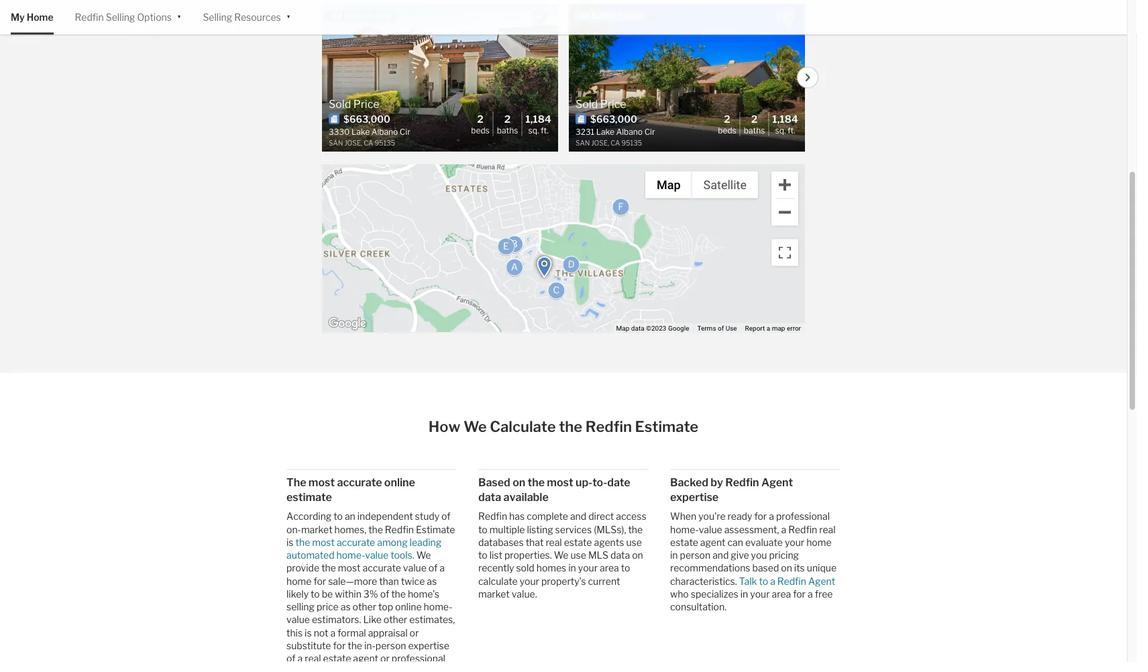Task type: vqa. For each thing, say whether or not it's contained in the screenshot.
"estimates,"
yes



Task type: locate. For each thing, give the bounding box(es) containing it.
sold left the oct
[[331, 12, 350, 20]]

0 vertical spatial accurate
[[337, 476, 382, 489]]

can
[[728, 537, 743, 548]]

your inside when you're ready for a professional home-value assessment, a redfin real estate agent can evaluate your home in person and give you pricing recommendations based on its unique characteristics.
[[785, 537, 805, 548]]

home inside we provide the most accurate value of a home for sale—more than twice as likely to be within 3% of the home's selling price as other top online home- value estimators. like other estimates, this is not a formal appraisal or substitute for the in-person expertise of a real estate agent or prof
[[287, 576, 312, 587]]

0 vertical spatial agent
[[762, 476, 793, 489]]

1 vertical spatial home
[[287, 576, 312, 587]]

redfin right by on the right of the page
[[726, 476, 759, 489]]

1 vertical spatial data
[[478, 491, 501, 504]]

home up unique
[[807, 537, 832, 548]]

real down substitute
[[305, 653, 321, 662]]

agent down "in-"
[[353, 653, 378, 662]]

home up likely
[[287, 576, 312, 587]]

2 horizontal spatial on
[[781, 563, 792, 574]]

redfin up multiple
[[478, 511, 507, 522]]

current
[[588, 576, 620, 587]]

1 horizontal spatial 2023
[[625, 12, 642, 20]]

0 horizontal spatial is
[[287, 537, 294, 548]]

0 horizontal spatial or
[[381, 653, 390, 662]]

1 horizontal spatial or
[[410, 627, 419, 639]]

on right mls
[[632, 550, 643, 561]]

professional
[[776, 511, 830, 522]]

most up automated
[[312, 537, 335, 548]]

data down based
[[478, 491, 501, 504]]

1 horizontal spatial selling
[[203, 11, 232, 23]]

report a map error
[[745, 324, 801, 332]]

2 vertical spatial real
[[305, 653, 321, 662]]

0 horizontal spatial map
[[616, 324, 630, 332]]

sold left the aug
[[578, 12, 597, 20]]

1 vertical spatial and
[[713, 550, 729, 561]]

map for map
[[657, 178, 681, 192]]

0 vertical spatial and
[[570, 511, 587, 522]]

1 vertical spatial a
[[511, 261, 518, 273]]

1 horizontal spatial as
[[427, 576, 437, 587]]

home- inside when you're ready for a professional home-value assessment, a redfin real estate agent can evaluate your home in person and give you pricing recommendations based on its unique characteristics.
[[670, 524, 699, 535]]

talk to a redfin agent link
[[739, 576, 836, 587]]

terms of use link
[[698, 324, 737, 332]]

the up available at the bottom of page
[[528, 476, 545, 489]]

1 horizontal spatial map
[[657, 178, 681, 192]]

up-
[[576, 476, 593, 489]]

value down among
[[365, 550, 389, 561]]

a left free
[[808, 589, 813, 600]]

estate inside when you're ready for a professional home-value assessment, a redfin real estate agent can evaluate your home in person and give you pricing recommendations based on its unique characteristics.
[[670, 537, 698, 548]]

b inside map region
[[511, 238, 518, 250]]

0 horizontal spatial in
[[569, 563, 576, 574]]

home- for you're
[[670, 524, 699, 535]]

or down appraisal at the bottom left of the page
[[381, 653, 390, 662]]

list
[[490, 550, 503, 561]]

0 horizontal spatial we
[[416, 550, 431, 561]]

report
[[745, 324, 765, 332]]

0 horizontal spatial market
[[301, 524, 333, 535]]

pricing
[[769, 550, 799, 561]]

area inside talk to a redfin agent who specializes in your area for a free consultation.
[[772, 589, 791, 600]]

1 horizontal spatial agent
[[809, 576, 836, 587]]

2 horizontal spatial we
[[554, 550, 569, 561]]

2 vertical spatial in
[[741, 589, 748, 600]]

selling left resources
[[203, 11, 232, 23]]

in-
[[364, 640, 376, 652]]

redfin down professional
[[789, 524, 818, 535]]

agent down unique
[[809, 576, 836, 587]]

the up automated
[[296, 537, 310, 548]]

photo of 3330 lake albano cir, san jose, ca 95135 image
[[322, 4, 558, 151]]

redfin inside redfin selling options ▾
[[75, 11, 104, 23]]

as
[[427, 576, 437, 587], [341, 601, 351, 613]]

2 vertical spatial on
[[781, 563, 792, 574]]

1 vertical spatial on
[[632, 550, 643, 561]]

map
[[657, 178, 681, 192], [616, 324, 630, 332]]

2 horizontal spatial home-
[[670, 524, 699, 535]]

within
[[335, 589, 362, 600]]

1 vertical spatial online
[[395, 601, 422, 613]]

based
[[753, 563, 779, 574]]

of up top
[[380, 589, 389, 600]]

of
[[718, 324, 724, 332], [442, 511, 451, 522], [429, 563, 438, 574], [380, 589, 389, 600], [287, 653, 296, 662]]

1 horizontal spatial use
[[626, 537, 642, 548]]

1 horizontal spatial market
[[478, 589, 510, 600]]

estimate up backed
[[635, 417, 699, 436]]

▾
[[177, 10, 181, 22], [286, 10, 291, 22]]

value inside when you're ready for a professional home-value assessment, a redfin real estate agent can evaluate your home in person and give you pricing recommendations based on its unique characteristics.
[[699, 524, 722, 535]]

0 vertical spatial expertise
[[670, 491, 719, 504]]

agent left can
[[700, 537, 726, 548]]

redfin inside redfin has complete and direct access to multiple listing services (mlss), the databases that real estate agents use to list properties. we use mls data on recently sold homes in your area to calculate your property's current market value.
[[478, 511, 507, 522]]

1 vertical spatial accurate
[[337, 537, 375, 548]]

satellite button
[[692, 171, 758, 198]]

complete
[[527, 511, 568, 522]]

a left the aug
[[536, 10, 543, 21]]

0 horizontal spatial as
[[341, 601, 351, 613]]

1 vertical spatial area
[[772, 589, 791, 600]]

to down 'based'
[[759, 576, 768, 587]]

0 horizontal spatial ▾
[[177, 10, 181, 22]]

1 vertical spatial agent
[[353, 653, 378, 662]]

accurate up an
[[337, 476, 382, 489]]

access
[[616, 511, 647, 522]]

most left up-
[[547, 476, 573, 489]]

▾ right 'options'
[[177, 10, 181, 22]]

agent inside talk to a redfin agent who specializes in your area for a free consultation.
[[809, 576, 836, 587]]

1 vertical spatial as
[[341, 601, 351, 613]]

multiple
[[490, 524, 525, 535]]

free
[[815, 589, 833, 600]]

2 sold from the left
[[578, 12, 597, 20]]

the
[[559, 417, 583, 436], [528, 476, 545, 489], [368, 524, 383, 535], [628, 524, 643, 535], [296, 537, 310, 548], [322, 563, 336, 574], [391, 589, 406, 600], [348, 640, 362, 652]]

use right agents
[[626, 537, 642, 548]]

available
[[504, 491, 549, 504]]

1 horizontal spatial expertise
[[670, 491, 719, 504]]

we
[[464, 417, 487, 436], [416, 550, 431, 561], [554, 550, 569, 561]]

homes,
[[335, 524, 366, 535]]

person down appraisal at the bottom left of the page
[[376, 640, 406, 652]]

error
[[787, 324, 801, 332]]

that
[[526, 537, 544, 548]]

other
[[353, 601, 376, 613], [384, 614, 407, 626]]

evaluate
[[745, 537, 783, 548]]

menu bar
[[646, 171, 758, 198]]

to
[[334, 511, 343, 522], [478, 524, 488, 535], [478, 550, 488, 561], [621, 563, 630, 574], [759, 576, 768, 587], [311, 589, 320, 600]]

1 ▾ from the left
[[177, 10, 181, 22]]

to left list
[[478, 550, 488, 561]]

redfin down its
[[778, 576, 807, 587]]

sold
[[516, 563, 535, 574]]

to down agents
[[621, 563, 630, 574]]

1 horizontal spatial is
[[305, 627, 312, 639]]

0 horizontal spatial person
[[376, 640, 406, 652]]

to left an
[[334, 511, 343, 522]]

a
[[767, 324, 770, 332], [769, 511, 774, 522], [781, 524, 787, 535], [440, 563, 445, 574], [770, 576, 776, 587], [808, 589, 813, 600], [331, 627, 336, 639], [298, 653, 303, 662]]

on inside redfin has complete and direct access to multiple listing services (mlss), the databases that real estate agents use to list properties. we use mls data on recently sold homes in your area to calculate your property's current market value.
[[632, 550, 643, 561]]

the most accurate online estimate
[[287, 476, 415, 504]]

person up the recommendations
[[680, 550, 711, 561]]

for down talk to a redfin agent link
[[793, 589, 806, 600]]

real down listing
[[546, 537, 562, 548]]

estate down services
[[564, 537, 592, 548]]

map left satellite "popup button"
[[657, 178, 681, 192]]

0 vertical spatial agent
[[700, 537, 726, 548]]

use
[[626, 537, 642, 548], [571, 550, 586, 561]]

and
[[570, 511, 587, 522], [713, 550, 729, 561]]

market
[[301, 524, 333, 535], [478, 589, 510, 600]]

0 horizontal spatial 2023
[[374, 12, 392, 20]]

0 vertical spatial home
[[807, 537, 832, 548]]

1 horizontal spatial other
[[384, 614, 407, 626]]

1 vertical spatial in
[[569, 563, 576, 574]]

my
[[11, 11, 25, 23]]

home- down the "when" at bottom right
[[670, 524, 699, 535]]

properties.
[[505, 550, 552, 561]]

1 selling from the left
[[106, 11, 135, 23]]

1 horizontal spatial home-
[[424, 601, 452, 613]]

home- inside the most accurate among leading automated home-value tools.
[[337, 550, 365, 561]]

real
[[820, 524, 836, 535], [546, 537, 562, 548], [305, 653, 321, 662]]

homes
[[537, 563, 567, 574]]

as down within
[[341, 601, 351, 613]]

2023 right 16,
[[625, 12, 642, 20]]

1 horizontal spatial ▾
[[286, 10, 291, 22]]

0 horizontal spatial sold
[[331, 12, 350, 20]]

2023 right the 6,
[[374, 12, 392, 20]]

your down sold at the left of page
[[520, 576, 540, 587]]

online down home's
[[395, 601, 422, 613]]

1 vertical spatial estimate
[[416, 524, 455, 535]]

0 horizontal spatial estate
[[323, 653, 351, 662]]

1 horizontal spatial area
[[772, 589, 791, 600]]

for inside talk to a redfin agent who specializes in your area for a free consultation.
[[793, 589, 806, 600]]

0 vertical spatial a
[[536, 10, 543, 21]]

photo of 3231 lake albano cir, san jose, ca 95135 image
[[569, 4, 805, 151]]

▾ right resources
[[286, 10, 291, 22]]

1 vertical spatial is
[[305, 627, 312, 639]]

1 vertical spatial agent
[[809, 576, 836, 587]]

date
[[607, 476, 631, 489]]

accurate up than
[[363, 563, 401, 574]]

the most accurate among leading automated home-value tools.
[[287, 537, 442, 561]]

accurate inside the most accurate online estimate
[[337, 476, 382, 489]]

1 sold from the left
[[331, 12, 350, 20]]

redfin
[[75, 11, 104, 23], [586, 417, 632, 436], [726, 476, 759, 489], [478, 511, 507, 522], [385, 524, 414, 535], [789, 524, 818, 535], [778, 576, 807, 587]]

a
[[536, 10, 543, 21], [511, 261, 518, 273]]

1 vertical spatial use
[[571, 550, 586, 561]]

data left ©2023
[[631, 324, 645, 332]]

1 horizontal spatial b
[[783, 10, 790, 21]]

data
[[631, 324, 645, 332], [478, 491, 501, 504], [611, 550, 630, 561]]

0 horizontal spatial b
[[511, 238, 518, 250]]

we inside we provide the most accurate value of a home for sale—more than twice as likely to be within 3% of the home's selling price as other top online home- value estimators. like other estimates, this is not a formal appraisal or substitute for the in-person expertise of a real estate agent or prof
[[416, 550, 431, 561]]

your up pricing
[[785, 537, 805, 548]]

agent up professional
[[762, 476, 793, 489]]

1 horizontal spatial estate
[[564, 537, 592, 548]]

area
[[600, 563, 619, 574], [772, 589, 791, 600]]

b
[[783, 10, 790, 21], [511, 238, 518, 250]]

the inside redfin has complete and direct access to multiple listing services (mlss), the databases that real estate agents use to list properties. we use mls data on recently sold homes in your area to calculate your property's current market value.
[[628, 524, 643, 535]]

home- down homes,
[[337, 550, 365, 561]]

in up property's
[[569, 563, 576, 574]]

sold aug 16, 2023
[[578, 12, 642, 20]]

1 2023 from the left
[[374, 12, 392, 20]]

we down leading
[[416, 550, 431, 561]]

person inside we provide the most accurate value of a home for sale—more than twice as likely to be within 3% of the home's selling price as other top online home- value estimators. like other estimates, this is not a formal appraisal or substitute for the in-person expertise of a real estate agent or prof
[[376, 640, 406, 652]]

2 2023 from the left
[[625, 12, 642, 20]]

price
[[317, 601, 339, 613]]

0 vertical spatial in
[[670, 550, 678, 561]]

of down leading
[[429, 563, 438, 574]]

0 vertical spatial on
[[513, 476, 526, 489]]

market down calculate
[[478, 589, 510, 600]]

when
[[670, 511, 697, 522]]

accurate inside the most accurate among leading automated home-value tools.
[[337, 537, 375, 548]]

0 horizontal spatial on
[[513, 476, 526, 489]]

2023
[[374, 12, 392, 20], [625, 12, 642, 20]]

0 horizontal spatial area
[[600, 563, 619, 574]]

1 horizontal spatial estimate
[[635, 417, 699, 436]]

the down formal
[[348, 640, 362, 652]]

2 horizontal spatial in
[[741, 589, 748, 600]]

map inside popup button
[[657, 178, 681, 192]]

map left ©2023
[[616, 324, 630, 332]]

d
[[568, 259, 575, 270]]

0 vertical spatial market
[[301, 524, 333, 535]]

the down automated
[[322, 563, 336, 574]]

2 horizontal spatial estate
[[670, 537, 698, 548]]

0 horizontal spatial agent
[[762, 476, 793, 489]]

we up homes
[[554, 550, 569, 561]]

0 vertical spatial data
[[631, 324, 645, 332]]

1 horizontal spatial agent
[[700, 537, 726, 548]]

top
[[378, 601, 393, 613]]

redfin inside backed by redfin agent expertise
[[726, 476, 759, 489]]

market down 'according'
[[301, 524, 333, 535]]

estimate inside according to an independent study of on-market homes, the redfin estimate is
[[416, 524, 455, 535]]

area down talk to a redfin agent link
[[772, 589, 791, 600]]

1 vertical spatial b
[[511, 238, 518, 250]]

redfin up among
[[385, 524, 414, 535]]

0 horizontal spatial expertise
[[408, 640, 450, 652]]

tools.
[[391, 550, 414, 561]]

to left be at the left
[[311, 589, 320, 600]]

expertise down estimates,
[[408, 640, 450, 652]]

online
[[384, 476, 415, 489], [395, 601, 422, 613]]

real down professional
[[820, 524, 836, 535]]

based
[[478, 476, 511, 489]]

value down you're
[[699, 524, 722, 535]]

0 vertical spatial is
[[287, 537, 294, 548]]

market inside redfin has complete and direct access to multiple listing services (mlss), the databases that real estate agents use to list properties. we use mls data on recently sold homes in your area to calculate your property's current market value.
[[478, 589, 510, 600]]

or down estimates,
[[410, 627, 419, 639]]

most inside the most accurate among leading automated home-value tools.
[[312, 537, 335, 548]]

1 vertical spatial real
[[546, 537, 562, 548]]

2 vertical spatial home-
[[424, 601, 452, 613]]

and up the recommendations
[[713, 550, 729, 561]]

0 horizontal spatial and
[[570, 511, 587, 522]]

most inside 'based on the most up-to-date data available'
[[547, 476, 573, 489]]

according
[[287, 511, 332, 522]]

of right study
[[442, 511, 451, 522]]

in down talk
[[741, 589, 748, 600]]

for up be at the left
[[314, 576, 326, 587]]

person inside when you're ready for a professional home-value assessment, a redfin real estate agent can evaluate your home in person and give you pricing recommendations based on its unique characteristics.
[[680, 550, 711, 561]]

1 vertical spatial expertise
[[408, 640, 450, 652]]

0 horizontal spatial home
[[287, 576, 312, 587]]

1 vertical spatial map
[[616, 324, 630, 332]]

▾ inside redfin selling options ▾
[[177, 10, 181, 22]]

0 vertical spatial home-
[[670, 524, 699, 535]]

and up services
[[570, 511, 587, 522]]

as up home's
[[427, 576, 437, 587]]

the down access
[[628, 524, 643, 535]]

of left use
[[718, 324, 724, 332]]

accurate inside we provide the most accurate value of a home for sale—more than twice as likely to be within 3% of the home's selling price as other top online home- value estimators. like other estimates, this is not a formal appraisal or substitute for the in-person expertise of a real estate agent or prof
[[363, 563, 401, 574]]

©2023
[[646, 324, 667, 332]]

databases
[[478, 537, 524, 548]]

0 vertical spatial b
[[783, 10, 790, 21]]

map data ©2023 google
[[616, 324, 689, 332]]

we right how
[[464, 417, 487, 436]]

selling left 'options'
[[106, 11, 135, 23]]

in up the recommendations
[[670, 550, 678, 561]]

1 horizontal spatial data
[[611, 550, 630, 561]]

accurate
[[337, 476, 382, 489], [337, 537, 375, 548], [363, 563, 401, 574]]

1 vertical spatial person
[[376, 640, 406, 652]]

we inside redfin has complete and direct access to multiple listing services (mlss), the databases that real estate agents use to list properties. we use mls data on recently sold homes in your area to calculate your property's current market value.
[[554, 550, 569, 561]]

selling inside selling resources ▾
[[203, 11, 232, 23]]

2023 for a
[[374, 12, 392, 20]]

estimate
[[635, 417, 699, 436], [416, 524, 455, 535]]

1 vertical spatial home-
[[337, 550, 365, 561]]

formal
[[338, 627, 366, 639]]

expertise inside we provide the most accurate value of a home for sale—more than twice as likely to be within 3% of the home's selling price as other top online home- value estimators. like other estimates, this is not a formal appraisal or substitute for the in-person expertise of a real estate agent or prof
[[408, 640, 450, 652]]

sold oct 6, 2023
[[331, 12, 392, 20]]

most up sale—more
[[338, 563, 361, 574]]

menu bar containing map
[[646, 171, 758, 198]]

0 vertical spatial use
[[626, 537, 642, 548]]

give
[[731, 550, 749, 561]]

0 vertical spatial real
[[820, 524, 836, 535]]

1 horizontal spatial and
[[713, 550, 729, 561]]

the inside 'based on the most up-to-date data available'
[[528, 476, 545, 489]]

selling resources ▾
[[203, 10, 291, 23]]

0 vertical spatial as
[[427, 576, 437, 587]]

2 selling from the left
[[203, 11, 232, 23]]

2 ▾ from the left
[[286, 10, 291, 22]]

your
[[785, 537, 805, 548], [578, 563, 598, 574], [520, 576, 540, 587], [750, 589, 770, 600]]

use left mls
[[571, 550, 586, 561]]

according to an independent study of on-market homes, the redfin estimate is
[[287, 511, 455, 548]]

redfin inside according to an independent study of on-market homes, the redfin estimate is
[[385, 524, 414, 535]]

use
[[726, 324, 737, 332]]

expertise down backed
[[670, 491, 719, 504]]

0 vertical spatial online
[[384, 476, 415, 489]]

consultation.
[[670, 601, 727, 613]]

0 horizontal spatial data
[[478, 491, 501, 504]]

real inside we provide the most accurate value of a home for sale—more than twice as likely to be within 3% of the home's selling price as other top online home- value estimators. like other estimates, this is not a formal appraisal or substitute for the in-person expertise of a real estate agent or prof
[[305, 653, 321, 662]]

data down agents
[[611, 550, 630, 561]]

0 vertical spatial map
[[657, 178, 681, 192]]

estimate down study
[[416, 524, 455, 535]]

sold for a
[[331, 12, 350, 20]]

0 vertical spatial other
[[353, 601, 376, 613]]

a down substitute
[[298, 653, 303, 662]]

market inside according to an independent study of on-market homes, the redfin estimate is
[[301, 524, 333, 535]]

the down independent at left
[[368, 524, 383, 535]]

1 horizontal spatial on
[[632, 550, 643, 561]]

most up estimate
[[309, 476, 335, 489]]

1 horizontal spatial sold
[[578, 12, 597, 20]]

2 vertical spatial data
[[611, 550, 630, 561]]

value up twice
[[403, 563, 427, 574]]

0 horizontal spatial agent
[[353, 653, 378, 662]]

online inside the most accurate online estimate
[[384, 476, 415, 489]]

0 horizontal spatial home-
[[337, 550, 365, 561]]

0 horizontal spatial selling
[[106, 11, 135, 23]]

other down 3%
[[353, 601, 376, 613]]

services
[[555, 524, 592, 535]]

than
[[379, 576, 399, 587]]

selling inside redfin selling options ▾
[[106, 11, 135, 23]]

a left d
[[511, 261, 518, 273]]

home- inside we provide the most accurate value of a home for sale—more than twice as likely to be within 3% of the home's selling price as other top online home- value estimators. like other estimates, this is not a formal appraisal or substitute for the in-person expertise of a real estate agent or prof
[[424, 601, 452, 613]]

redfin right the home
[[75, 11, 104, 23]]



Task type: describe. For each thing, give the bounding box(es) containing it.
0 vertical spatial or
[[410, 627, 419, 639]]

most inside we provide the most accurate value of a home for sale—more than twice as likely to be within 3% of the home's selling price as other top online home- value estimators. like other estimates, this is not a formal appraisal or substitute for the in-person expertise of a real estate agent or prof
[[338, 563, 361, 574]]

agent inside backed by redfin agent expertise
[[762, 476, 793, 489]]

and inside when you're ready for a professional home-value assessment, a redfin real estate agent can evaluate your home in person and give you pricing recommendations based on its unique characteristics.
[[713, 550, 729, 561]]

▾ inside selling resources ▾
[[286, 10, 291, 22]]

when you're ready for a professional home-value assessment, a redfin real estate agent can evaluate your home in person and give you pricing recommendations based on its unique characteristics.
[[670, 511, 837, 587]]

map button
[[646, 171, 692, 198]]

2 horizontal spatial data
[[631, 324, 645, 332]]

for down formal
[[333, 640, 346, 652]]

a down 'based'
[[770, 576, 776, 587]]

to inside according to an independent study of on-market homes, the redfin estimate is
[[334, 511, 343, 522]]

you're
[[699, 511, 726, 522]]

estimate
[[287, 491, 332, 504]]

value inside the most accurate among leading automated home-value tools.
[[365, 550, 389, 561]]

resources
[[234, 11, 281, 23]]

estate inside we provide the most accurate value of a home for sale—more than twice as likely to be within 3% of the home's selling price as other top online home- value estimators. like other estimates, this is not a formal appraisal or substitute for the in-person expertise of a real estate agent or prof
[[323, 653, 351, 662]]

its
[[794, 563, 805, 574]]

f
[[618, 201, 624, 212]]

home's
[[408, 589, 440, 600]]

your down mls
[[578, 563, 598, 574]]

value.
[[512, 589, 537, 600]]

selling resources link
[[203, 0, 281, 34]]

3%
[[364, 589, 378, 600]]

to inside we provide the most accurate value of a home for sale—more than twice as likely to be within 3% of the home's selling price as other top online home- value estimators. like other estimates, this is not a formal appraisal or substitute for the in-person expertise of a real estate agent or prof
[[311, 589, 320, 600]]

we provide the most accurate value of a home for sale—more than twice as likely to be within 3% of the home's selling price as other top online home- value estimators. like other estimates, this is not a formal appraisal or substitute for the in-person expertise of a real estate agent or prof
[[287, 550, 455, 662]]

terms
[[698, 324, 716, 332]]

expertise inside backed by redfin agent expertise
[[670, 491, 719, 504]]

6,
[[367, 12, 373, 20]]

recently
[[478, 563, 514, 574]]

redfin has complete and direct access to multiple listing services (mlss), the databases that real estate agents use to list properties. we use mls data on recently sold homes in your area to calculate your property's current market value.
[[478, 511, 647, 600]]

online inside we provide the most accurate value of a home for sale—more than twice as likely to be within 3% of the home's selling price as other top online home- value estimators. like other estimates, this is not a formal appraisal or substitute for the in-person expertise of a real estate agent or prof
[[395, 601, 422, 613]]

data inside 'based on the most up-to-date data available'
[[478, 491, 501, 504]]

a left map
[[767, 324, 770, 332]]

your inside talk to a redfin agent who specializes in your area for a free consultation.
[[750, 589, 770, 600]]

in inside redfin has complete and direct access to multiple listing services (mlss), the databases that real estate agents use to list properties. we use mls data on recently sold homes in your area to calculate your property's current market value.
[[569, 563, 576, 574]]

calculate
[[478, 576, 518, 587]]

a up "assessment,"
[[769, 511, 774, 522]]

on inside 'based on the most up-to-date data available'
[[513, 476, 526, 489]]

map
[[772, 324, 785, 332]]

how
[[429, 417, 461, 436]]

sold for b
[[578, 12, 597, 20]]

data inside redfin has complete and direct access to multiple listing services (mlss), the databases that real estate agents use to list properties. we use mls data on recently sold homes in your area to calculate your property's current market value.
[[611, 550, 630, 561]]

unique
[[807, 563, 837, 574]]

listing
[[527, 524, 553, 535]]

area inside redfin has complete and direct access to multiple listing services (mlss), the databases that real estate agents use to list properties. we use mls data on recently sold homes in your area to calculate your property's current market value.
[[600, 563, 619, 574]]

of inside according to an independent study of on-market homes, the redfin estimate is
[[442, 511, 451, 522]]

0 horizontal spatial use
[[571, 550, 586, 561]]

value down selling
[[287, 614, 310, 626]]

for inside when you're ready for a professional home-value assessment, a redfin real estate agent can evaluate your home in person and give you pricing recommendations based on its unique characteristics.
[[755, 511, 767, 522]]

is inside according to an independent study of on-market homes, the redfin estimate is
[[287, 537, 294, 548]]

assessment,
[[724, 524, 779, 535]]

in inside talk to a redfin agent who specializes in your area for a free consultation.
[[741, 589, 748, 600]]

has
[[509, 511, 525, 522]]

an
[[345, 511, 355, 522]]

substitute
[[287, 640, 331, 652]]

and inside redfin has complete and direct access to multiple listing services (mlss), the databases that real estate agents use to list properties. we use mls data on recently sold homes in your area to calculate your property's current market value.
[[570, 511, 587, 522]]

my home link
[[11, 0, 53, 34]]

map for map data ©2023 google
[[616, 324, 630, 332]]

2023 for b
[[625, 12, 642, 20]]

based on the most up-to-date data available
[[478, 476, 631, 504]]

home inside when you're ready for a professional home-value assessment, a redfin real estate agent can evaluate your home in person and give you pricing recommendations based on its unique characteristics.
[[807, 537, 832, 548]]

c
[[553, 285, 560, 296]]

like
[[363, 614, 382, 626]]

characteristics.
[[670, 576, 737, 587]]

a right not
[[331, 627, 336, 639]]

home
[[27, 11, 53, 23]]

oct
[[351, 12, 365, 20]]

property's
[[542, 576, 586, 587]]

1 vertical spatial other
[[384, 614, 407, 626]]

by
[[711, 476, 723, 489]]

(mlss),
[[594, 524, 626, 535]]

of down substitute
[[287, 653, 296, 662]]

agent inside we provide the most accurate value of a home for sale—more than twice as likely to be within 3% of the home's selling price as other top online home- value estimators. like other estimates, this is not a formal appraisal or substitute for the in-person expertise of a real estate agent or prof
[[353, 653, 378, 662]]

the
[[287, 476, 306, 489]]

a inside region
[[511, 261, 518, 273]]

real inside redfin has complete and direct access to multiple listing services (mlss), the databases that real estate agents use to list properties. we use mls data on recently sold homes in your area to calculate your property's current market value.
[[546, 537, 562, 548]]

accurate for online
[[337, 476, 382, 489]]

options
[[137, 11, 172, 23]]

estate inside redfin has complete and direct access to multiple listing services (mlss), the databases that real estate agents use to list properties. we use mls data on recently sold homes in your area to calculate your property's current market value.
[[564, 537, 592, 548]]

how we calculate the redfin estimate
[[429, 417, 699, 436]]

redfin inside talk to a redfin agent who specializes in your area for a free consultation.
[[778, 576, 807, 587]]

backed by redfin agent expertise
[[670, 476, 793, 504]]

redfin inside when you're ready for a professional home-value assessment, a redfin real estate agent can evaluate your home in person and give you pricing recommendations based on its unique characteristics.
[[789, 524, 818, 535]]

the inside according to an independent study of on-market homes, the redfin estimate is
[[368, 524, 383, 535]]

automated
[[287, 550, 335, 561]]

agents
[[594, 537, 624, 548]]

is inside we provide the most accurate value of a home for sale—more than twice as likely to be within 3% of the home's selling price as other top online home- value estimators. like other estimates, this is not a formal appraisal or substitute for the in-person expertise of a real estate agent or prof
[[305, 627, 312, 639]]

real inside when you're ready for a professional home-value assessment, a redfin real estate agent can evaluate your home in person and give you pricing recommendations based on its unique characteristics.
[[820, 524, 836, 535]]

among
[[377, 537, 408, 548]]

1 vertical spatial or
[[381, 653, 390, 662]]

the inside the most accurate among leading automated home-value tools.
[[296, 537, 310, 548]]

to up databases
[[478, 524, 488, 535]]

mls
[[588, 550, 609, 561]]

0 horizontal spatial other
[[353, 601, 376, 613]]

on-
[[287, 524, 301, 535]]

satellite
[[704, 178, 747, 192]]

a down leading
[[440, 563, 445, 574]]

on inside when you're ready for a professional home-value assessment, a redfin real estate agent can evaluate your home in person and give you pricing recommendations based on its unique characteristics.
[[781, 563, 792, 574]]

report a map error link
[[745, 324, 801, 332]]

the right calculate
[[559, 417, 583, 436]]

talk
[[739, 576, 757, 587]]

independent
[[358, 511, 413, 522]]

backed
[[670, 476, 709, 489]]

calculate
[[490, 417, 556, 436]]

the most accurate among leading automated home-value tools. link
[[287, 537, 442, 561]]

to-
[[593, 476, 607, 489]]

most inside the most accurate online estimate
[[309, 476, 335, 489]]

home- for most
[[337, 550, 365, 561]]

terms of use
[[698, 324, 737, 332]]

16,
[[614, 12, 623, 20]]

be
[[322, 589, 333, 600]]

recommendations
[[670, 563, 751, 574]]

a down professional
[[781, 524, 787, 535]]

next image
[[804, 73, 812, 82]]

google
[[668, 324, 689, 332]]

sale—more
[[328, 576, 377, 587]]

in inside when you're ready for a professional home-value assessment, a redfin real estate agent can evaluate your home in person and give you pricing recommendations based on its unique characteristics.
[[670, 550, 678, 561]]

ready
[[728, 511, 753, 522]]

agent inside when you're ready for a professional home-value assessment, a redfin real estate agent can evaluate your home in person and give you pricing recommendations based on its unique characteristics.
[[700, 537, 726, 548]]

appraisal
[[368, 627, 408, 639]]

to inside talk to a redfin agent who specializes in your area for a free consultation.
[[759, 576, 768, 587]]

provide
[[287, 563, 320, 574]]

e
[[503, 241, 509, 252]]

the down than
[[391, 589, 406, 600]]

study
[[415, 511, 440, 522]]

my home
[[11, 11, 53, 23]]

aug
[[598, 12, 613, 20]]

not
[[314, 627, 329, 639]]

estimates,
[[410, 614, 455, 626]]

1 horizontal spatial we
[[464, 417, 487, 436]]

google image
[[325, 315, 370, 333]]

accurate for among
[[337, 537, 375, 548]]

this
[[287, 627, 303, 639]]

likely
[[287, 589, 309, 600]]

redfin up to-
[[586, 417, 632, 436]]

map region
[[249, 143, 936, 486]]

who
[[670, 589, 689, 600]]

estimators.
[[312, 614, 361, 626]]

twice
[[401, 576, 425, 587]]



